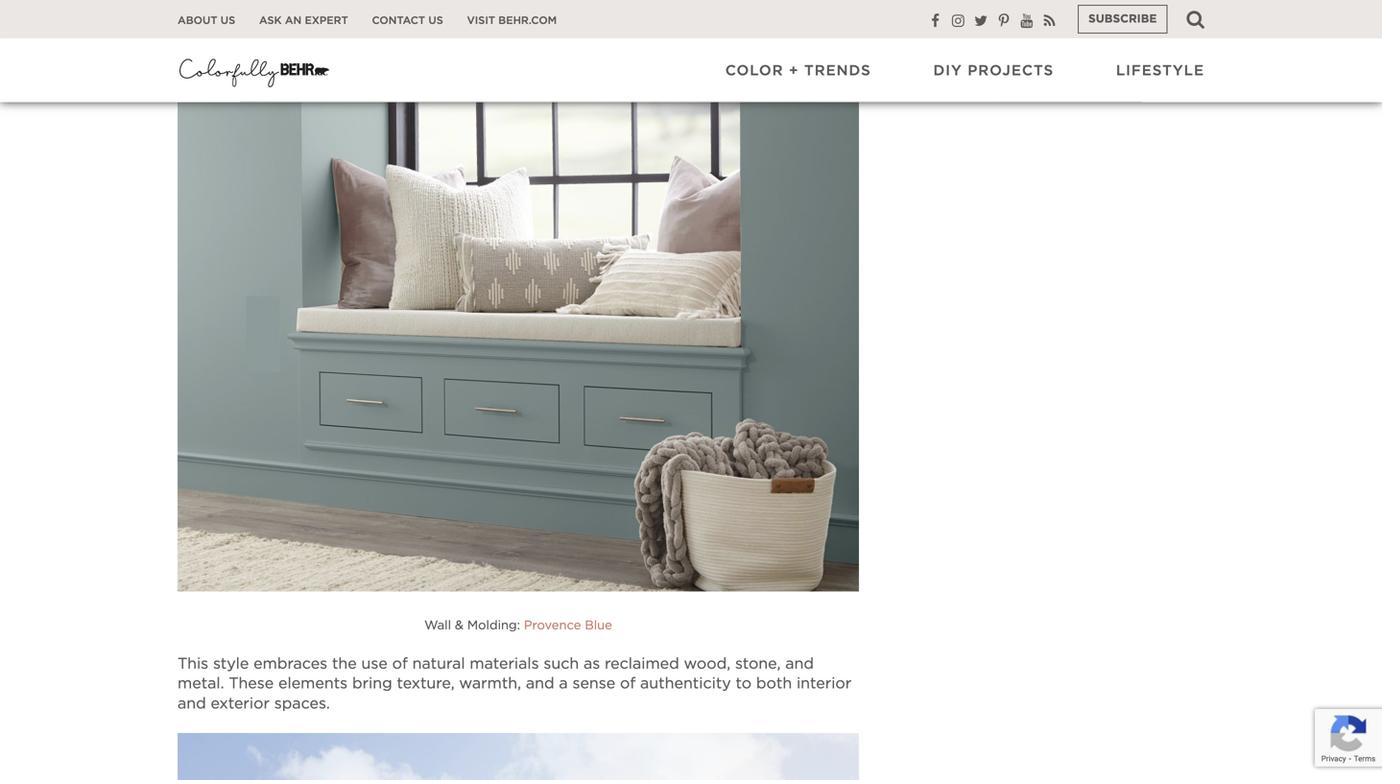 Task type: vqa. For each thing, say whether or not it's contained in the screenshot.
'protect' at the bottom of the page
no



Task type: locate. For each thing, give the bounding box(es) containing it.
2 us from the left
[[429, 15, 443, 26]]

us
[[221, 15, 235, 26], [429, 15, 443, 26]]

ask an expert link
[[259, 14, 348, 28]]

0 vertical spatial of
[[392, 657, 408, 672]]

wall
[[425, 620, 451, 632]]

of down reclaimed
[[620, 677, 636, 692]]

and up interior
[[786, 657, 814, 672]]

1 horizontal spatial of
[[620, 677, 636, 692]]

embraces
[[254, 657, 328, 672]]

of right use
[[392, 657, 408, 672]]

2 horizontal spatial and
[[786, 657, 814, 672]]

as
[[584, 657, 600, 672]]

subscribe
[[1089, 13, 1158, 25]]

us right about
[[221, 15, 235, 26]]

2 vertical spatial and
[[178, 697, 206, 712]]

and down metal.
[[178, 697, 206, 712]]

projects
[[968, 64, 1055, 78]]

sense
[[573, 677, 616, 692]]

to
[[736, 677, 752, 692]]

color + trends
[[726, 64, 872, 78]]

bring
[[352, 677, 393, 692]]

ask an expert
[[259, 15, 348, 26]]

1 horizontal spatial us
[[429, 15, 443, 26]]

lifestyle
[[1117, 64, 1205, 78]]

texture,
[[397, 677, 455, 692]]

wood,
[[684, 657, 731, 672]]

spaces.
[[274, 697, 330, 712]]

color
[[726, 64, 784, 78]]

a reading nook area featuring a dusty soothing blue color called provence blue. image
[[178, 0, 860, 592]]

visit behr.com link
[[467, 14, 557, 28]]

us right the contact
[[429, 15, 443, 26]]

0 horizontal spatial of
[[392, 657, 408, 672]]

the
[[332, 657, 357, 672]]

contact
[[372, 15, 426, 26]]

provence
[[524, 620, 581, 632]]

a
[[559, 677, 568, 692]]

and
[[786, 657, 814, 672], [526, 677, 555, 692], [178, 697, 206, 712]]

diy
[[934, 64, 963, 78]]

1 us from the left
[[221, 15, 235, 26]]

authenticity
[[641, 677, 732, 692]]

of
[[392, 657, 408, 672], [620, 677, 636, 692]]

1 vertical spatial of
[[620, 677, 636, 692]]

contact us
[[372, 15, 443, 26]]

visit
[[467, 15, 496, 26]]

1 vertical spatial and
[[526, 677, 555, 692]]

diy projects link
[[934, 62, 1055, 81]]

0 horizontal spatial and
[[178, 697, 206, 712]]

about us
[[178, 15, 235, 26]]

0 vertical spatial and
[[786, 657, 814, 672]]

materials
[[470, 657, 539, 672]]

reclaimed
[[605, 657, 680, 672]]

behr.com
[[499, 15, 557, 26]]

an
[[285, 15, 302, 26]]

subscribe link
[[1079, 5, 1168, 34]]

colorfully behr image
[[178, 53, 331, 91]]

these
[[229, 677, 274, 692]]

and left the a
[[526, 677, 555, 692]]

use
[[362, 657, 388, 672]]

0 horizontal spatial us
[[221, 15, 235, 26]]

this style embraces the use of natural materials such as reclaimed wood, stone, and metal. these elements bring texture, warmth, and a sense of authenticity to both interior and exterior spaces.
[[178, 657, 852, 712]]

about us link
[[178, 14, 235, 28]]

ask
[[259, 15, 282, 26]]



Task type: describe. For each thing, give the bounding box(es) containing it.
us for about us
[[221, 15, 235, 26]]

such
[[544, 657, 579, 672]]

wall & molding:
[[425, 620, 521, 632]]

metal.
[[178, 677, 224, 692]]

search image
[[1187, 10, 1205, 29]]

both
[[757, 677, 793, 692]]

style
[[213, 657, 249, 672]]

contact us link
[[372, 14, 443, 28]]

+
[[789, 64, 800, 78]]

natural
[[413, 657, 465, 672]]

molding:
[[468, 620, 521, 632]]

&
[[455, 620, 464, 632]]

us for contact us
[[429, 15, 443, 26]]

stone,
[[736, 657, 781, 672]]

elements
[[279, 677, 348, 692]]

warmth,
[[459, 677, 522, 692]]

lifestyle link
[[1117, 62, 1205, 81]]

1 horizontal spatial and
[[526, 677, 555, 692]]

color + trends link
[[726, 62, 872, 81]]

exterior
[[211, 697, 270, 712]]

trends
[[805, 64, 872, 78]]

blue
[[585, 620, 613, 632]]

about
[[178, 15, 217, 26]]

expert
[[305, 15, 348, 26]]

provence blue link
[[524, 620, 613, 632]]

provence blue
[[524, 620, 613, 632]]

an exterior modern farmhouse, the exterior elements include siding – white board & batten, wood and stone which create a contemporary take on the farmhouse. image
[[178, 734, 860, 781]]

diy projects
[[934, 64, 1055, 78]]

visit behr.com
[[467, 15, 557, 26]]

this
[[178, 657, 209, 672]]

interior
[[797, 677, 852, 692]]



